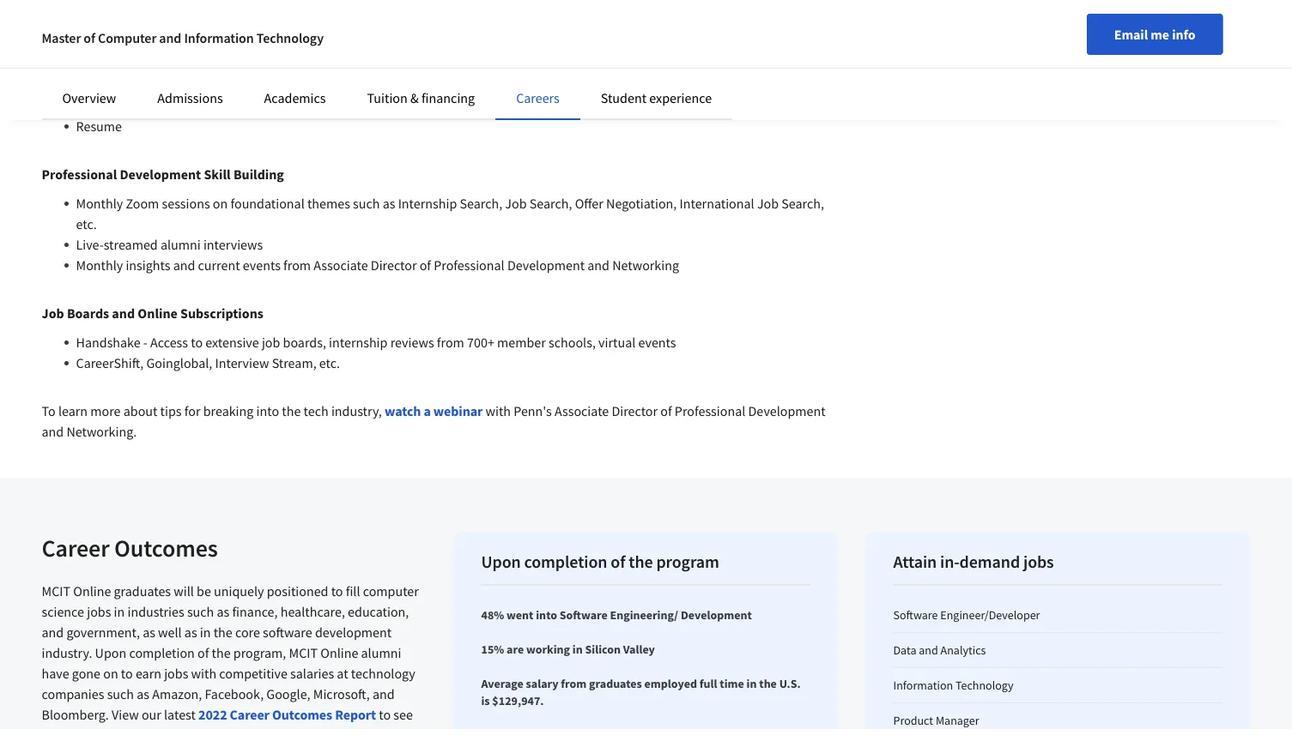 Task type: vqa. For each thing, say whether or not it's contained in the screenshot.
Show inside button
no



Task type: describe. For each thing, give the bounding box(es) containing it.
well
[[158, 624, 182, 641]]

tuition
[[367, 89, 408, 106]]

data
[[893, 643, 916, 659]]

gone
[[72, 665, 100, 683]]

to
[[42, 403, 56, 420]]

email me info
[[1114, 26, 1196, 43]]

careers link
[[516, 89, 560, 106]]

as left well
[[143, 624, 155, 641]]

for
[[184, 403, 200, 420]]

and left current
[[173, 257, 195, 274]]

email
[[1114, 26, 1148, 43]]

information technology
[[893, 678, 1014, 694]]

development inside monthly zoom sessions on foundational themes such as internship search, job search, offer negotiation, international job search, etc. live-streamed alumni interviews monthly insights and current events from associate director of professional development and networking
[[507, 257, 585, 274]]

core
[[235, 624, 260, 641]]

to learn more about tips for breaking into the tech industry, watch a webinar
[[42, 403, 483, 420]]

our
[[142, 707, 161, 724]]

product manager
[[893, 713, 979, 729]]

in up government,
[[114, 604, 125, 621]]

on inside monthly zoom sessions on foundational themes such as internship search, job search, offer negotiation, international job search, etc. live-streamed alumni interviews monthly insights and current events from associate director of professional development and networking
[[213, 195, 228, 212]]

virtual
[[598, 334, 636, 351]]

student experience link
[[601, 89, 712, 106]]

and down offer
[[587, 257, 610, 274]]

zoom
[[126, 195, 159, 212]]

program,
[[233, 645, 286, 662]]

2 monthly from the top
[[76, 257, 123, 274]]

where
[[42, 727, 77, 730]]

job
[[262, 334, 280, 351]]

internship
[[329, 334, 388, 351]]

professional inside with penn's associate director of professional development and networking.
[[675, 403, 746, 420]]

internship search job search networking professional communication personal branding resume
[[76, 15, 240, 135]]

employed
[[644, 677, 697, 692]]

of inside monthly zoom sessions on foundational themes such as internship search, job search, offer negotiation, international job search, etc. live-streamed alumni interviews monthly insights and current events from associate director of professional development and networking
[[420, 257, 431, 274]]

networking.
[[66, 423, 137, 440]]

resume
[[76, 118, 122, 135]]

1 vertical spatial information
[[893, 678, 953, 694]]

2 horizontal spatial online
[[320, 645, 358, 662]]

with penn's associate director of professional development and networking.
[[42, 403, 826, 440]]

to left earn
[[121, 665, 133, 683]]

technology
[[351, 665, 415, 683]]

have inside the mcit online graduates will be uniquely positioned to fill computer science jobs in industries such as finance, healthcare, education, and government, as well as in the core software development industry. upon completion of the program, mcit online alumni have gone on to earn jobs with competitive salaries at technology companies such as amazon, facebook, google, microsoft, and bloomberg. view our latest
[[42, 665, 69, 683]]

program
[[656, 552, 719, 573]]

as right well
[[184, 624, 197, 641]]

and inside with penn's associate director of professional development and networking.
[[42, 423, 64, 440]]

and down science
[[42, 624, 64, 641]]

and up handshake
[[112, 305, 135, 322]]

streamed
[[104, 236, 158, 253]]

2022
[[198, 707, 227, 724]]

graduates inside the mcit online graduates will be uniquely positioned to fill computer science jobs in industries such as finance, healthcare, education, and government, as well as in the core software development industry. upon completion of the program, mcit online alumni have gone on to earn jobs with competitive salaries at technology companies such as amazon, facebook, google, microsoft, and bloomberg. view our latest
[[114, 583, 171, 600]]

2 horizontal spatial jobs
[[1023, 552, 1054, 573]]

schools,
[[549, 334, 596, 351]]

-
[[143, 334, 148, 351]]

1 vertical spatial technology
[[956, 678, 1014, 694]]

boards
[[67, 305, 109, 322]]

competitive
[[219, 665, 288, 683]]

will
[[174, 583, 194, 600]]

u.s.
[[779, 677, 801, 692]]

member
[[497, 334, 546, 351]]

industry.
[[42, 645, 92, 662]]

internship inside internship search job search networking professional communication personal branding resume
[[76, 15, 135, 32]]

1 vertical spatial search
[[100, 35, 138, 52]]

international
[[680, 195, 754, 212]]

0 horizontal spatial outcomes
[[114, 534, 218, 564]]

0 vertical spatial completion
[[524, 552, 607, 573]]

graduates inside "average salary from graduates employed full time in the u.s. is $129,947."
[[589, 677, 642, 692]]

upon
[[276, 727, 306, 730]]

15% are working in silicon valley
[[481, 642, 655, 658]]

salary
[[526, 677, 559, 692]]

have inside "to see where students have found employment upon graduating from th"
[[133, 727, 160, 730]]

stream,
[[272, 355, 316, 372]]

average salary from graduates employed full time in the u.s. is $129,947.
[[481, 677, 801, 709]]

1 horizontal spatial jobs
[[164, 665, 188, 683]]

went
[[507, 608, 534, 623]]

1 vertical spatial mcit
[[289, 645, 318, 662]]

goinglobal,
[[146, 355, 212, 372]]

google,
[[266, 686, 310, 703]]

networking inside monthly zoom sessions on foundational themes such as internship search, job search, offer negotiation, international job search, etc. live-streamed alumni interviews monthly insights and current events from associate director of professional development and networking
[[612, 257, 679, 274]]

1 horizontal spatial online
[[138, 305, 178, 322]]

access
[[150, 334, 188, 351]]

0 vertical spatial career
[[42, 534, 109, 564]]

boards,
[[283, 334, 326, 351]]

2 software from the left
[[893, 608, 938, 623]]

15%
[[481, 642, 504, 658]]

see
[[393, 707, 413, 724]]

extensive
[[205, 334, 259, 351]]

and right data
[[919, 643, 938, 659]]

subscriptions
[[180, 305, 263, 322]]

etc. inside monthly zoom sessions on foundational themes such as internship search, job search, offer negotiation, international job search, etc. live-streamed alumni interviews monthly insights and current events from associate director of professional development and networking
[[76, 215, 97, 233]]

data and analytics
[[893, 643, 986, 659]]

1 search, from the left
[[460, 195, 502, 212]]

software engineer/developer
[[893, 608, 1040, 623]]

tech
[[304, 403, 329, 420]]

average
[[481, 677, 524, 692]]

$129,947.
[[492, 694, 544, 709]]

student experience
[[601, 89, 712, 106]]

48% went into software engineering/ development
[[481, 608, 752, 623]]

skill
[[204, 166, 231, 183]]

upon completion of the program
[[481, 552, 719, 573]]

employment
[[200, 727, 273, 730]]

offer
[[575, 195, 603, 212]]

student
[[601, 89, 647, 106]]

as down uniquely
[[217, 604, 229, 621]]

to left fill
[[331, 583, 343, 600]]

2022 career outcomes report
[[198, 707, 376, 724]]

events inside monthly zoom sessions on foundational themes such as internship search, job search, offer negotiation, international job search, etc. live-streamed alumni interviews monthly insights and current events from associate director of professional development and networking
[[243, 257, 281, 274]]

networking inside internship search job search networking professional communication personal branding resume
[[76, 56, 143, 73]]

is
[[481, 694, 490, 709]]

financing
[[421, 89, 475, 106]]

the left "tech"
[[282, 403, 301, 420]]

job left boards
[[42, 305, 64, 322]]

associate inside with penn's associate director of professional development and networking.
[[555, 403, 609, 420]]

insights
[[126, 257, 170, 274]]

the up the competitive
[[212, 645, 231, 662]]

branding
[[129, 97, 181, 114]]

interviews
[[203, 236, 263, 253]]

1 vertical spatial career
[[230, 707, 269, 724]]

the inside "average salary from graduates employed full time in the u.s. is $129,947."
[[759, 677, 777, 692]]

etc. inside handshake - access to extensive job boards, internship reviews from 700+ member schools, virtual events careershift, goinglobal, interview stream, etc.
[[319, 355, 340, 372]]

0 vertical spatial search
[[138, 15, 175, 32]]

2 vertical spatial such
[[107, 686, 134, 703]]

1 monthly from the top
[[76, 195, 123, 212]]

to see where students have found employment upon graduating from th
[[42, 707, 423, 730]]

admissions link
[[157, 89, 223, 106]]

1 vertical spatial jobs
[[87, 604, 111, 621]]

in right well
[[200, 624, 211, 641]]

engineer/developer
[[940, 608, 1040, 623]]



Task type: locate. For each thing, give the bounding box(es) containing it.
director up reviews
[[371, 257, 417, 274]]

in left silicon
[[573, 642, 583, 658]]

0 horizontal spatial with
[[191, 665, 216, 683]]

master of computer and information technology
[[42, 29, 324, 46]]

1 horizontal spatial events
[[638, 334, 676, 351]]

associate right penn's
[[555, 403, 609, 420]]

in inside "average salary from graduates employed full time in the u.s. is $129,947."
[[747, 677, 757, 692]]

as down earn
[[137, 686, 149, 703]]

1 horizontal spatial completion
[[524, 552, 607, 573]]

current
[[198, 257, 240, 274]]

1 vertical spatial with
[[191, 665, 216, 683]]

0 vertical spatial information
[[184, 29, 254, 46]]

etc. up live-
[[76, 215, 97, 233]]

as
[[383, 195, 395, 212], [217, 604, 229, 621], [143, 624, 155, 641], [184, 624, 197, 641], [137, 686, 149, 703]]

handshake
[[76, 334, 141, 351]]

on down the skill
[[213, 195, 228, 212]]

government,
[[66, 624, 140, 641]]

have down our
[[133, 727, 160, 730]]

found
[[163, 727, 197, 730]]

career
[[42, 534, 109, 564], [230, 707, 269, 724]]

events inside handshake - access to extensive job boards, internship reviews from 700+ member schools, virtual events careershift, goinglobal, interview stream, etc.
[[638, 334, 676, 351]]

graduating
[[309, 727, 371, 730]]

1 horizontal spatial information
[[893, 678, 953, 694]]

attain
[[893, 552, 937, 573]]

overview link
[[62, 89, 116, 106]]

from right salary
[[561, 677, 587, 692]]

mcit up salaries
[[289, 645, 318, 662]]

1 vertical spatial on
[[103, 665, 118, 683]]

completion down well
[[129, 645, 195, 662]]

1 horizontal spatial networking
[[612, 257, 679, 274]]

to inside "to see where students have found employment upon graduating from th"
[[379, 707, 391, 724]]

industry,
[[331, 403, 382, 420]]

me
[[1151, 26, 1169, 43]]

0 horizontal spatial internship
[[76, 15, 135, 32]]

associate down the themes
[[314, 257, 368, 274]]

finance,
[[232, 604, 278, 621]]

outcomes up upon
[[272, 707, 332, 724]]

1 vertical spatial online
[[73, 583, 111, 600]]

students
[[80, 727, 130, 730]]

0 horizontal spatial mcit
[[42, 583, 70, 600]]

director inside monthly zoom sessions on foundational themes such as internship search, job search, offer negotiation, international job search, etc. live-streamed alumni interviews monthly insights and current events from associate director of professional development and networking
[[371, 257, 417, 274]]

reviews
[[390, 334, 434, 351]]

events down interviews
[[243, 257, 281, 274]]

0 vertical spatial on
[[213, 195, 228, 212]]

2 horizontal spatial such
[[353, 195, 380, 212]]

1 horizontal spatial alumni
[[361, 645, 401, 662]]

700+
[[467, 334, 494, 351]]

valley
[[623, 642, 655, 658]]

handshake - access to extensive job boards, internship reviews from 700+ member schools, virtual events careershift, goinglobal, interview stream, etc.
[[76, 334, 676, 372]]

careers
[[516, 89, 560, 106]]

email me info button
[[1087, 14, 1223, 55]]

events right virtual
[[638, 334, 676, 351]]

software up data
[[893, 608, 938, 623]]

at
[[337, 665, 348, 683]]

1 vertical spatial such
[[187, 604, 214, 621]]

1 horizontal spatial software
[[893, 608, 938, 623]]

master
[[42, 29, 81, 46]]

product
[[893, 713, 933, 729]]

1 horizontal spatial search,
[[530, 195, 572, 212]]

0 horizontal spatial director
[[371, 257, 417, 274]]

view
[[112, 707, 139, 724]]

director inside with penn's associate director of professional development and networking.
[[612, 403, 658, 420]]

facebook,
[[205, 686, 264, 703]]

monthly down live-
[[76, 257, 123, 274]]

into right 'went'
[[536, 608, 557, 623]]

information up communication on the top of page
[[184, 29, 254, 46]]

upon inside the mcit online graduates will be uniquely positioned to fill computer science jobs in industries such as finance, healthcare, education, and government, as well as in the core software development industry. upon completion of the program, mcit online alumni have gone on to earn jobs with competitive salaries at technology companies such as amazon, facebook, google, microsoft, and bloomberg. view our latest
[[95, 645, 126, 662]]

alumni up technology
[[361, 645, 401, 662]]

from down foundational
[[283, 257, 311, 274]]

0 vertical spatial director
[[371, 257, 417, 274]]

0 horizontal spatial networking
[[76, 56, 143, 73]]

0 horizontal spatial graduates
[[114, 583, 171, 600]]

time
[[720, 677, 744, 692]]

0 vertical spatial mcit
[[42, 583, 70, 600]]

0 horizontal spatial information
[[184, 29, 254, 46]]

0 vertical spatial online
[[138, 305, 178, 322]]

information up product
[[893, 678, 953, 694]]

foundational
[[230, 195, 305, 212]]

the left u.s.
[[759, 677, 777, 692]]

with left penn's
[[486, 403, 511, 420]]

professional inside internship search job search networking professional communication personal branding resume
[[76, 76, 147, 94]]

from inside "average salary from graduates employed full time in the u.s. is $129,947."
[[561, 677, 587, 692]]

1 vertical spatial monthly
[[76, 257, 123, 274]]

uniquely
[[214, 583, 264, 600]]

on inside the mcit online graduates will be uniquely positioned to fill computer science jobs in industries such as finance, healthcare, education, and government, as well as in the core software development industry. upon completion of the program, mcit online alumni have gone on to earn jobs with competitive salaries at technology companies such as amazon, facebook, google, microsoft, and bloomberg. view our latest
[[103, 665, 118, 683]]

etc. down boards,
[[319, 355, 340, 372]]

0 horizontal spatial etc.
[[76, 215, 97, 233]]

and down 'to'
[[42, 423, 64, 440]]

2022 career outcomes report link
[[198, 707, 376, 724]]

0 horizontal spatial associate
[[314, 257, 368, 274]]

1 software from the left
[[560, 608, 608, 623]]

communication
[[150, 76, 240, 94]]

engineering/
[[610, 608, 678, 623]]

development inside with penn's associate director of professional development and networking.
[[748, 403, 826, 420]]

working
[[526, 642, 570, 658]]

1 horizontal spatial have
[[133, 727, 160, 730]]

the left the program
[[629, 552, 653, 573]]

to left see
[[379, 707, 391, 724]]

development
[[315, 624, 392, 641]]

positioned
[[267, 583, 328, 600]]

upon up 48%
[[481, 552, 521, 573]]

jobs up government,
[[87, 604, 111, 621]]

1 horizontal spatial into
[[536, 608, 557, 623]]

of inside the mcit online graduates will be uniquely positioned to fill computer science jobs in industries such as finance, healthcare, education, and government, as well as in the core software development industry. upon completion of the program, mcit online alumni have gone on to earn jobs with competitive salaries at technology companies such as amazon, facebook, google, microsoft, and bloomberg. view our latest
[[197, 645, 209, 662]]

3 search, from the left
[[782, 195, 824, 212]]

with inside with penn's associate director of professional development and networking.
[[486, 403, 511, 420]]

1 vertical spatial graduates
[[589, 677, 642, 692]]

etc.
[[76, 215, 97, 233], [319, 355, 340, 372]]

0 horizontal spatial software
[[560, 608, 608, 623]]

1 horizontal spatial etc.
[[319, 355, 340, 372]]

interview
[[215, 355, 269, 372]]

such
[[353, 195, 380, 212], [187, 604, 214, 621], [107, 686, 134, 703]]

personal
[[76, 97, 126, 114]]

0 vertical spatial such
[[353, 195, 380, 212]]

career outcomes
[[42, 534, 218, 564]]

1 vertical spatial internship
[[398, 195, 457, 212]]

live-
[[76, 236, 104, 253]]

careershift,
[[76, 355, 144, 372]]

job left offer
[[505, 195, 527, 212]]

networking down computer
[[76, 56, 143, 73]]

amazon,
[[152, 686, 202, 703]]

1 vertical spatial networking
[[612, 257, 679, 274]]

development
[[120, 166, 201, 183], [507, 257, 585, 274], [748, 403, 826, 420], [681, 608, 752, 623]]

0 vertical spatial technology
[[256, 29, 324, 46]]

job
[[76, 35, 98, 52], [505, 195, 527, 212], [757, 195, 779, 212], [42, 305, 64, 322]]

and right computer
[[159, 29, 181, 46]]

job right the international
[[757, 195, 779, 212]]

director down virtual
[[612, 403, 658, 420]]

monthly
[[76, 195, 123, 212], [76, 257, 123, 274]]

graduates up industries
[[114, 583, 171, 600]]

from left 700+
[[437, 334, 464, 351]]

and
[[159, 29, 181, 46], [173, 257, 195, 274], [587, 257, 610, 274], [112, 305, 135, 322], [42, 423, 64, 440], [42, 624, 64, 641], [919, 643, 938, 659], [373, 686, 395, 703]]

full
[[700, 677, 717, 692]]

from inside handshake - access to extensive job boards, internship reviews from 700+ member schools, virtual events careershift, goinglobal, interview stream, etc.
[[437, 334, 464, 351]]

0 vertical spatial with
[[486, 403, 511, 420]]

computer
[[363, 583, 419, 600]]

0 vertical spatial outcomes
[[114, 534, 218, 564]]

jobs right demand
[[1023, 552, 1054, 573]]

more
[[90, 403, 121, 420]]

job left computer
[[76, 35, 98, 52]]

0 vertical spatial have
[[42, 665, 69, 683]]

associate inside monthly zoom sessions on foundational themes such as internship search, job search, offer negotiation, international job search, etc. live-streamed alumni interviews monthly insights and current events from associate director of professional development and networking
[[314, 257, 368, 274]]

1 vertical spatial director
[[612, 403, 658, 420]]

networking down negotiation,
[[612, 257, 679, 274]]

1 horizontal spatial career
[[230, 707, 269, 724]]

1 horizontal spatial internship
[[398, 195, 457, 212]]

0 horizontal spatial technology
[[256, 29, 324, 46]]

fill
[[346, 583, 360, 600]]

demand
[[960, 552, 1020, 573]]

analytics
[[941, 643, 986, 659]]

1 vertical spatial have
[[133, 727, 160, 730]]

internship inside monthly zoom sessions on foundational themes such as internship search, job search, offer negotiation, international job search, etc. live-streamed alumni interviews monthly insights and current events from associate director of professional development and networking
[[398, 195, 457, 212]]

software up 15% are working in silicon valley
[[560, 608, 608, 623]]

and down technology
[[373, 686, 395, 703]]

from inside monthly zoom sessions on foundational themes such as internship search, job search, offer negotiation, international job search, etc. live-streamed alumni interviews monthly insights and current events from associate director of professional development and networking
[[283, 257, 311, 274]]

1 horizontal spatial such
[[187, 604, 214, 621]]

1 horizontal spatial associate
[[555, 403, 609, 420]]

0 vertical spatial upon
[[481, 552, 521, 573]]

in-
[[940, 552, 960, 573]]

1 horizontal spatial technology
[[956, 678, 1014, 694]]

watch
[[385, 403, 421, 420]]

themes
[[307, 195, 350, 212]]

0 vertical spatial networking
[[76, 56, 143, 73]]

0 vertical spatial events
[[243, 257, 281, 274]]

0 vertical spatial internship
[[76, 15, 135, 32]]

0 horizontal spatial alumni
[[160, 236, 201, 253]]

1 horizontal spatial upon
[[481, 552, 521, 573]]

watch a webinar link
[[385, 403, 483, 420]]

sessions
[[162, 195, 210, 212]]

0 vertical spatial into
[[256, 403, 279, 420]]

software
[[263, 624, 312, 641]]

on right gone at the left of the page
[[103, 665, 118, 683]]

2 search, from the left
[[530, 195, 572, 212]]

of inside with penn's associate director of professional development and networking.
[[660, 403, 672, 420]]

0 horizontal spatial jobs
[[87, 604, 111, 621]]

career up employment
[[230, 707, 269, 724]]

in right time
[[747, 677, 757, 692]]

such up view
[[107, 686, 134, 703]]

job inside internship search job search networking professional communication personal branding resume
[[76, 35, 98, 52]]

penn's
[[514, 403, 552, 420]]

jobs
[[1023, 552, 1054, 573], [87, 604, 111, 621], [164, 665, 188, 683]]

alumni up insights
[[160, 236, 201, 253]]

alumni inside the mcit online graduates will be uniquely positioned to fill computer science jobs in industries such as finance, healthcare, education, and government, as well as in the core software development industry. upon completion of the program, mcit online alumni have gone on to earn jobs with competitive salaries at technology companies such as amazon, facebook, google, microsoft, and bloomberg. view our latest
[[361, 645, 401, 662]]

breaking
[[203, 403, 254, 420]]

1 horizontal spatial with
[[486, 403, 511, 420]]

0 vertical spatial graduates
[[114, 583, 171, 600]]

associate
[[314, 257, 368, 274], [555, 403, 609, 420]]

0 vertical spatial alumni
[[160, 236, 201, 253]]

0 vertical spatial jobs
[[1023, 552, 1054, 573]]

online up at
[[320, 645, 358, 662]]

completion inside the mcit online graduates will be uniquely positioned to fill computer science jobs in industries such as finance, healthcare, education, and government, as well as in the core software development industry. upon completion of the program, mcit online alumni have gone on to earn jobs with competitive salaries at technology companies such as amazon, facebook, google, microsoft, and bloomberg. view our latest
[[129, 645, 195, 662]]

technology up academics link
[[256, 29, 324, 46]]

as inside monthly zoom sessions on foundational themes such as internship search, job search, offer negotiation, international job search, etc. live-streamed alumni interviews monthly insights and current events from associate director of professional development and networking
[[383, 195, 395, 212]]

0 horizontal spatial into
[[256, 403, 279, 420]]

the left core
[[214, 624, 232, 641]]

1 vertical spatial outcomes
[[272, 707, 332, 724]]

with inside the mcit online graduates will be uniquely positioned to fill computer science jobs in industries such as finance, healthcare, education, and government, as well as in the core software development industry. upon completion of the program, mcit online alumni have gone on to earn jobs with competitive salaries at technology companies such as amazon, facebook, google, microsoft, and bloomberg. view our latest
[[191, 665, 216, 683]]

from inside "to see where students have found employment upon graduating from th"
[[374, 727, 401, 730]]

2 horizontal spatial search,
[[782, 195, 824, 212]]

bloomberg.
[[42, 707, 109, 724]]

have down industry.
[[42, 665, 69, 683]]

webinar
[[433, 403, 483, 420]]

1 vertical spatial etc.
[[319, 355, 340, 372]]

1 vertical spatial completion
[[129, 645, 195, 662]]

completion
[[524, 552, 607, 573], [129, 645, 195, 662]]

1 horizontal spatial graduates
[[589, 677, 642, 692]]

such inside monthly zoom sessions on foundational themes such as internship search, job search, offer negotiation, international job search, etc. live-streamed alumni interviews monthly insights and current events from associate director of professional development and networking
[[353, 195, 380, 212]]

technology down analytics
[[956, 678, 1014, 694]]

career up science
[[42, 534, 109, 564]]

graduates down silicon
[[589, 677, 642, 692]]

0 horizontal spatial search,
[[460, 195, 502, 212]]

1 vertical spatial into
[[536, 608, 557, 623]]

as right the themes
[[383, 195, 395, 212]]

such down be
[[187, 604, 214, 621]]

professional inside monthly zoom sessions on foundational themes such as internship search, job search, offer negotiation, international job search, etc. live-streamed alumni interviews monthly insights and current events from associate director of professional development and networking
[[434, 257, 505, 274]]

mcit
[[42, 583, 70, 600], [289, 645, 318, 662]]

1 horizontal spatial director
[[612, 403, 658, 420]]

with up amazon,
[[191, 665, 216, 683]]

0 horizontal spatial such
[[107, 686, 134, 703]]

mcit up science
[[42, 583, 70, 600]]

1 vertical spatial alumni
[[361, 645, 401, 662]]

0 vertical spatial associate
[[314, 257, 368, 274]]

to inside handshake - access to extensive job boards, internship reviews from 700+ member schools, virtual events careershift, goinglobal, interview stream, etc.
[[191, 334, 203, 351]]

1 vertical spatial events
[[638, 334, 676, 351]]

0 vertical spatial monthly
[[76, 195, 123, 212]]

outcomes up will
[[114, 534, 218, 564]]

such right the themes
[[353, 195, 380, 212]]

1 horizontal spatial mcit
[[289, 645, 318, 662]]

report
[[335, 707, 376, 724]]

0 horizontal spatial career
[[42, 534, 109, 564]]

to up goinglobal,
[[191, 334, 203, 351]]

from down see
[[374, 727, 401, 730]]

completion up 'went'
[[524, 552, 607, 573]]

into right breaking
[[256, 403, 279, 420]]

0 horizontal spatial completion
[[129, 645, 195, 662]]

about
[[123, 403, 157, 420]]

search right "master"
[[100, 35, 138, 52]]

internship
[[76, 15, 135, 32], [398, 195, 457, 212]]

online up the 'access'
[[138, 305, 178, 322]]

0 horizontal spatial upon
[[95, 645, 126, 662]]

0 horizontal spatial events
[[243, 257, 281, 274]]

computer
[[98, 29, 156, 46]]

1 horizontal spatial outcomes
[[272, 707, 332, 724]]

1 vertical spatial upon
[[95, 645, 126, 662]]

salaries
[[290, 665, 334, 683]]

search up communication on the top of page
[[138, 15, 175, 32]]

academics link
[[264, 89, 326, 106]]

upon down government,
[[95, 645, 126, 662]]

2 vertical spatial jobs
[[164, 665, 188, 683]]

alumni inside monthly zoom sessions on foundational themes such as internship search, job search, offer negotiation, international job search, etc. live-streamed alumni interviews monthly insights and current events from associate director of professional development and networking
[[160, 236, 201, 253]]

jobs up amazon,
[[164, 665, 188, 683]]

from
[[283, 257, 311, 274], [437, 334, 464, 351], [561, 677, 587, 692], [374, 727, 401, 730]]

1 horizontal spatial on
[[213, 195, 228, 212]]

0 horizontal spatial online
[[73, 583, 111, 600]]

online up science
[[73, 583, 111, 600]]

mcit online graduates will be uniquely positioned to fill computer science jobs in industries such as finance, healthcare, education, and government, as well as in the core software development industry. upon completion of the program, mcit online alumni have gone on to earn jobs with competitive salaries at technology companies such as amazon, facebook, google, microsoft, and bloomberg. view our latest
[[42, 583, 419, 724]]

tips
[[160, 403, 182, 420]]

0 horizontal spatial on
[[103, 665, 118, 683]]

monthly up live-
[[76, 195, 123, 212]]

0 horizontal spatial have
[[42, 665, 69, 683]]



